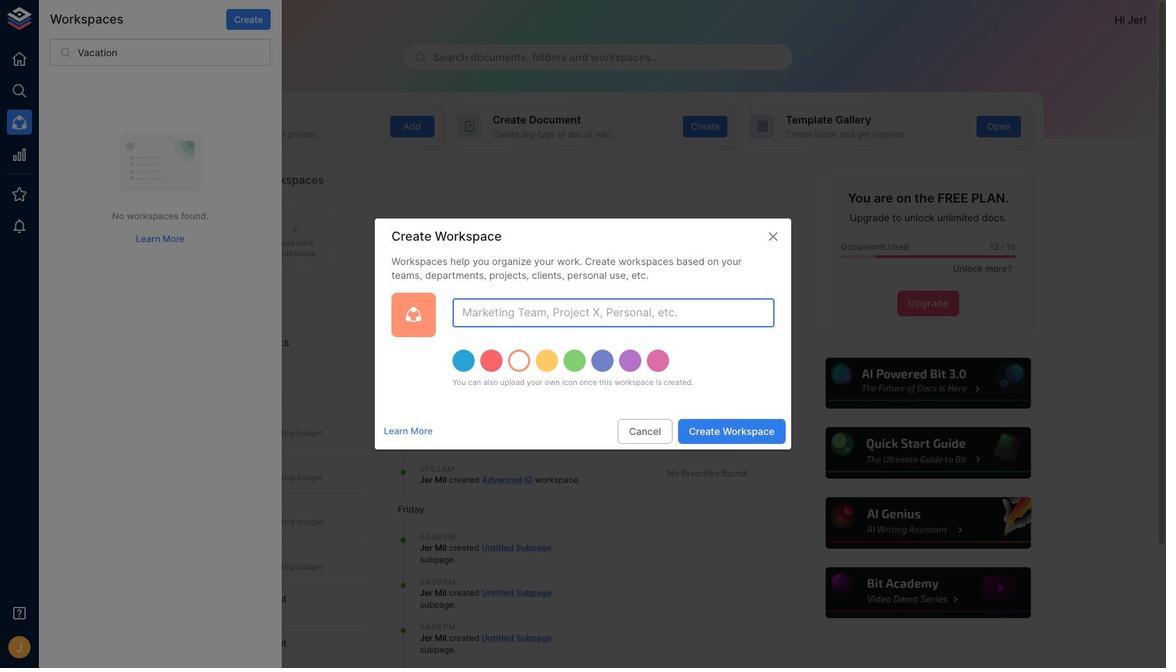 Task type: vqa. For each thing, say whether or not it's contained in the screenshot.
4th help "image" from the bottom
yes



Task type: describe. For each thing, give the bounding box(es) containing it.
1 help image from the top
[[824, 356, 1033, 411]]

2 help image from the top
[[824, 426, 1033, 481]]

Search Workspaces... text field
[[78, 39, 271, 66]]



Task type: locate. For each thing, give the bounding box(es) containing it.
Marketing Team, Project X, Personal, etc. text field
[[453, 299, 775, 328]]

3 help image from the top
[[824, 496, 1033, 551]]

dialog
[[375, 219, 791, 450]]

help image
[[824, 356, 1033, 411], [824, 426, 1033, 481], [824, 496, 1033, 551], [824, 566, 1033, 621]]

4 help image from the top
[[824, 566, 1033, 621]]



